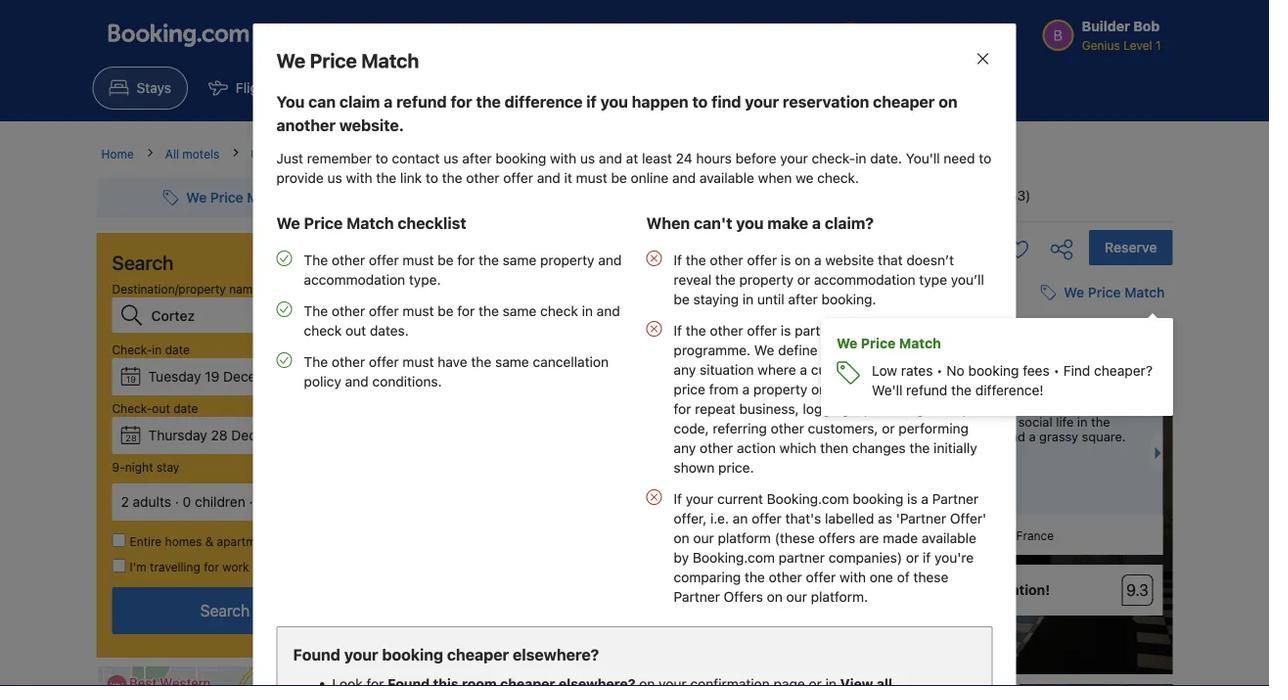 Task type: locate. For each thing, give the bounding box(es) containing it.
2 vertical spatial is
[[908, 491, 918, 507]]

if inside if the other offer is part of a loyalty or rewards programme. we define this type of other offer as any situation where a customer gets a reduced price from a property or other website as a reward for repeat business, logging in, entering a coupon code, referring other customers, or performing any other action which then changes the initially shown price.
[[674, 323, 682, 339]]

0 vertical spatial mesa
[[575, 147, 604, 161]]

if inside "if the other offer is on a website that doesn't reveal the property or accommodation type you'll be staying in until after booking."
[[674, 252, 682, 268]]

1 horizontal spatial us
[[444, 150, 459, 166]]

or inside "if the other offer is on a website that doesn't reveal the property or accommodation type you'll be staying in until after booking."
[[798, 272, 811, 288]]

the inside you can claim a refund for the difference if you happen to find your reservation cheaper on another website.
[[476, 93, 501, 111]]

price
[[674, 381, 706, 397]]

booking.
[[822, 291, 877, 307]]

must inside the other offer must have the same cancellation policy and conditions.
[[403, 354, 434, 370]]

1 vertical spatial out
[[152, 401, 170, 415]]

if right difference
[[587, 93, 597, 111]]

1 horizontal spatial if
[[923, 550, 931, 566]]

changes
[[852, 440, 906, 456]]

destination/property
[[112, 282, 226, 296]]

cortez
[[439, 147, 476, 161], [690, 147, 727, 161]]

after up part
[[788, 291, 818, 307]]

search inside button
[[200, 602, 250, 620]]

is inside "if the other offer is on a website that doesn't reveal the property or accommodation type you'll be staying in until after booking."
[[781, 252, 791, 268]]

1 vertical spatial we price match
[[1064, 285, 1165, 301]]

excellent down you're at the bottom of the page
[[926, 582, 988, 598]]

property inside "if the other offer is on a website that doesn't reveal the property or accommodation type you'll be staying in until after booking."
[[740, 272, 794, 288]]

previous image
[[913, 447, 925, 459]]

to left 'find'
[[693, 93, 708, 111]]

check- for in
[[112, 343, 152, 356]]

square.
[[1082, 429, 1126, 444]]

retro up the 2040
[[370, 265, 429, 293]]

offer
[[503, 170, 533, 186], [369, 252, 399, 268], [747, 252, 777, 268], [369, 303, 399, 319], [747, 323, 777, 339], [934, 342, 964, 358], [369, 354, 399, 370], [752, 510, 782, 527], [806, 569, 836, 585]]

1 vertical spatial december
[[231, 427, 297, 443]]

2 any from the top
[[674, 440, 696, 456]]

you can claim a refund for the difference if you happen to find your reservation cheaper on another website.
[[277, 93, 958, 135]]

we up customer
[[837, 335, 858, 351]]

same down "retro inn at mesa verde"
[[503, 303, 537, 319]]

after inside "if the other offer is on a website that doesn't reveal the property or accommodation type you'll be staying in until after booking."
[[788, 291, 818, 307]]

in
[[856, 150, 867, 166], [743, 291, 754, 307], [582, 303, 593, 319], [152, 343, 162, 356], [1078, 414, 1088, 429]]

check-
[[112, 343, 152, 356], [112, 401, 152, 415]]

all motels
[[165, 147, 220, 161]]

the for the fine print
[[779, 187, 803, 204]]

for inside the other offer must be for the same property and accommodation type.
[[457, 252, 475, 268]]

if inside if your current booking.com booking is a partner offer, i.e. an offer that's labelled as 'partner offer' on our platform (these offers are made available by booking.com partner companies) or if you're comparing the other offer with one of these partner offers on our platform.
[[674, 491, 682, 507]]

offer inside the other offer must have the same cancellation policy and conditions.
[[369, 354, 399, 370]]

booking
[[496, 150, 547, 166], [969, 363, 1019, 379], [853, 491, 904, 507], [382, 646, 443, 664]]

car rentals link
[[448, 67, 577, 110]]

for right east
[[457, 303, 475, 319]]

is for part
[[781, 323, 791, 339]]

out left click to open map view icon
[[346, 323, 366, 339]]

which
[[780, 440, 817, 456]]

3 if from the top
[[674, 491, 682, 507]]

0 horizontal spatial partner
[[674, 589, 720, 605]]

0 horizontal spatial &
[[205, 534, 214, 548]]

verde for retro inn at mesa verde
[[564, 265, 628, 293]]

date up thursday
[[173, 401, 198, 415]]

you'll
[[906, 150, 940, 166]]

apartments
[[217, 534, 280, 548]]

we up the where on the bottom of the page
[[755, 342, 775, 358]]

at up main
[[473, 265, 495, 293]]

in inside "if the other offer is on a website that doesn't reveal the property or accommodation type you'll be staying in until after booking."
[[743, 291, 754, 307]]

after
[[462, 150, 492, 166], [788, 291, 818, 307]]

print
[[834, 187, 863, 204]]

is down make
[[781, 252, 791, 268]]

offer'
[[950, 510, 987, 527]]

of
[[824, 323, 837, 339], [880, 342, 893, 358], [897, 569, 910, 585]]

for down checklist
[[457, 252, 475, 268]]

1 vertical spatial &
[[205, 534, 214, 548]]

1 vertical spatial check-
[[112, 401, 152, 415]]

0 horizontal spatial accommodation
[[304, 272, 405, 288]]

2 horizontal spatial with
[[840, 569, 866, 585]]

1 horizontal spatial reviews
[[1072, 373, 1114, 387]]

we down provide
[[277, 214, 300, 232]]

1 horizontal spatial •
[[1054, 363, 1060, 379]]

must inside the other offer must be for the same check in and check out dates.
[[403, 303, 434, 319]]

we price match dialog
[[230, 0, 1040, 686]]

0 vertical spatial refund
[[397, 93, 447, 111]]

1 horizontal spatial out
[[346, 323, 366, 339]]

(1,753)
[[987, 187, 1031, 204]]

1 horizontal spatial cortez
[[690, 147, 727, 161]]

1 if from the top
[[674, 252, 682, 268]]

is inside if the other offer is part of a loyalty or rewards programme. we define this type of other offer as any situation where a customer gets a reduced price from a property or other website as a reward for repeat business, logging in, entering a coupon code, referring other customers, or performing any other action which then changes the initially shown price.
[[781, 323, 791, 339]]

property up cortez,
[[540, 252, 595, 268]]

2 horizontal spatial at
[[626, 150, 638, 166]]

0 horizontal spatial mesa
[[500, 265, 559, 293]]

to inside you can claim a refund for the difference if you happen to find your reservation cheaper on another website.
[[693, 93, 708, 111]]

2 accommodation from the left
[[814, 272, 916, 288]]

other up programme.
[[710, 323, 744, 339]]

a
[[384, 93, 393, 111], [812, 214, 821, 232], [814, 252, 822, 268], [841, 323, 848, 339], [800, 362, 808, 378], [906, 362, 913, 378], [742, 381, 750, 397], [936, 381, 944, 397], [928, 401, 936, 417], [1029, 429, 1036, 444], [921, 491, 929, 507]]

the up main
[[479, 252, 499, 268]]

us up facilities
[[580, 150, 595, 166]]

must for check
[[403, 303, 434, 319]]

price inside dropdown button
[[1088, 285, 1121, 301]]

same inside the other offer must be for the same property and accommodation type.
[[503, 252, 537, 268]]

the inside the other offer must be for the same property and accommodation type.
[[304, 252, 328, 268]]

website.
[[339, 116, 404, 135]]

· left 0
[[175, 494, 179, 510]]

we price match up flight
[[277, 49, 419, 72]]

us for link
[[327, 170, 342, 186]]

1 vertical spatial same
[[503, 303, 537, 319]]

0 vertical spatial type
[[920, 272, 948, 288]]

or down show
[[897, 323, 910, 339]]

cheaper up date.
[[873, 93, 935, 111]]

property
[[953, 26, 1016, 45], [540, 252, 595, 268], [740, 272, 794, 288], [754, 381, 808, 397]]

you
[[601, 93, 628, 111], [736, 214, 764, 232]]

for inside the other offer must be for the same check in and check out dates.
[[457, 303, 475, 319]]

inn
[[541, 147, 557, 161], [434, 265, 468, 293]]

0 vertical spatial check
[[540, 303, 578, 319]]

reserve
[[1105, 239, 1158, 255]]

for inside you can claim a refund for the difference if you happen to find your reservation cheaper on another website.
[[451, 93, 472, 111]]

programme.
[[674, 342, 751, 358]]

we inside we price match dropdown button
[[1064, 285, 1085, 301]]

type inside if the other offer is part of a loyalty or rewards programme. we define this type of other offer as any situation where a customer gets a reduced price from a property or other website as a reward for repeat business, logging in, entering a coupon code, referring other customers, or performing any other action which then changes the initially shown price.
[[848, 342, 876, 358]]

1 vertical spatial united
[[655, 304, 697, 320]]

the for the other offer must be for the same check in and check out dates.
[[304, 303, 328, 319]]

code,
[[674, 420, 709, 437]]

2 vertical spatial we price match
[[837, 335, 941, 351]]

reservation
[[783, 93, 870, 111]]

1 vertical spatial you
[[736, 214, 764, 232]]

other inside the you'll need to provide us with the link to the other offer and it must be online and available when we check.
[[466, 170, 500, 186]]

offer up dates.
[[369, 303, 399, 319]]

states up provide
[[291, 147, 326, 161]]

1 horizontal spatial as
[[918, 381, 932, 397]]

for left "car"
[[451, 93, 472, 111]]

2 vertical spatial with
[[840, 569, 866, 585]]

2023 up thursday 28 december 2023
[[293, 369, 326, 385]]

check left co
[[540, 303, 578, 319]]

if for if the other offer is on a website that doesn't reveal the property or accommodation type you'll be staying in until after booking.
[[674, 252, 682, 268]]

type down doesn't at the right
[[920, 272, 948, 288]]

1 vertical spatial check
[[304, 323, 342, 339]]

guest reviews (1,753)
[[895, 187, 1031, 204]]

no
[[947, 363, 965, 379]]

if the other offer is on a website that doesn't reveal the property or accommodation type you'll be staying in until after booking.
[[674, 252, 985, 307]]

0 horizontal spatial cheaper
[[447, 646, 509, 664]]

accommodation inside "if the other offer is on a website that doesn't reveal the property or accommodation type you'll be staying in until after booking."
[[814, 272, 916, 288]]

in inside search section
[[152, 343, 162, 356]]

• right fees
[[1054, 363, 1060, 379]]

must inside the you'll need to provide us with the link to the other offer and it must be online and available when we check.
[[576, 170, 608, 186]]

0 horizontal spatial out
[[152, 401, 170, 415]]

1 horizontal spatial type
[[920, 272, 948, 288]]

at up 'it'
[[561, 147, 571, 161]]

price up low
[[861, 335, 896, 351]]

reserve button
[[1090, 230, 1173, 265]]

and inside the other offer must be for the same property and accommodation type.
[[598, 252, 622, 268]]

the up coupon
[[952, 382, 972, 398]]

the fine print link
[[763, 170, 879, 221]]

0 vertical spatial out
[[346, 323, 366, 339]]

1 horizontal spatial inn
[[541, 147, 557, 161]]

in,
[[854, 401, 869, 417]]

the left rentals
[[476, 93, 501, 111]]

1 accommodation from the left
[[304, 272, 405, 288]]

flight
[[343, 80, 378, 96]]

1 horizontal spatial our
[[787, 589, 807, 605]]

grassy
[[1040, 429, 1079, 444]]

night
[[125, 460, 153, 474]]

0 vertical spatial our
[[693, 530, 714, 546]]

2023
[[293, 369, 326, 385], [301, 427, 334, 443]]

0 horizontal spatial refund
[[397, 93, 447, 111]]

the inside find cheaper? we'll refund the difference!
[[952, 382, 972, 398]]

1 horizontal spatial available
[[922, 530, 977, 546]]

cortez up info
[[439, 147, 476, 161]]

reward
[[947, 381, 991, 397]]

offer down when can't you make a claim?
[[747, 252, 777, 268]]

online
[[631, 170, 669, 186]]

• left the no
[[937, 363, 943, 379]]

must up type.
[[403, 252, 434, 268]]

we up you
[[277, 49, 306, 72]]

1 horizontal spatial after
[[788, 291, 818, 307]]

refund down rates
[[907, 382, 948, 398]]

search down work
[[200, 602, 250, 620]]

0 vertical spatial united
[[251, 147, 287, 161]]

tuesday
[[148, 369, 201, 385]]

1 horizontal spatial &
[[503, 187, 513, 204]]

1 vertical spatial of
[[880, 342, 893, 358]]

0 horizontal spatial type
[[848, 342, 876, 358]]

0 vertical spatial booking.com
[[767, 491, 849, 507]]

0 horizontal spatial states
[[291, 147, 326, 161]]

i'm
[[130, 560, 147, 574]]

2 horizontal spatial as
[[967, 342, 982, 358]]

other left click to open map view icon
[[332, 303, 365, 319]]

0 vertical spatial we price match
[[277, 49, 419, 72]]

a inside you can claim a refund for the difference if you happen to find your reservation cheaper on another website.
[[384, 93, 393, 111]]

1 vertical spatial retro
[[370, 265, 429, 293]]

your for found your booking cheaper elsewhere?
[[344, 646, 378, 664]]

in up the tuesday
[[152, 343, 162, 356]]

and up co
[[598, 252, 622, 268]]

1 vertical spatial inn
[[434, 265, 468, 293]]

the inside very pleasant social life in the evening around a grassy square.
[[1091, 414, 1111, 429]]

2 • from the left
[[1054, 363, 1060, 379]]

the down we on the top
[[779, 187, 803, 204]]

out inside search section
[[152, 401, 170, 415]]

i'm travelling for work
[[130, 560, 249, 574]]

2 if from the top
[[674, 323, 682, 339]]

2 horizontal spatial we price match
[[1064, 285, 1165, 301]]

our
[[693, 530, 714, 546], [787, 589, 807, 605]]

2 horizontal spatial us
[[580, 150, 595, 166]]

date for check-out date
[[173, 401, 198, 415]]

search up destination/property
[[112, 251, 174, 274]]

if up the reveal
[[674, 252, 682, 268]]

as inside if your current booking.com booking is a partner offer, i.e. an offer that's labelled as 'partner offer' on our platform (these offers are made available by booking.com partner companies) or if you're comparing the other offer with one of these partner offers on our platform.
[[878, 510, 893, 527]]

partner up 'offer''
[[933, 491, 979, 507]]

car
[[492, 80, 514, 96]]

1 vertical spatial reviews
[[1072, 373, 1114, 387]]

of inside if your current booking.com booking is a partner offer, i.e. an offer that's labelled as 'partner offer' on our platform (these offers are made available by booking.com partner companies) or if you're comparing the other offer with one of these partner offers on our platform.
[[897, 569, 910, 585]]

0 horizontal spatial cortez
[[439, 147, 476, 161]]

retro
[[508, 147, 537, 161], [370, 265, 429, 293]]

same down street,
[[495, 354, 529, 370]]

1 vertical spatial mesa
[[500, 265, 559, 293]]

0 vertical spatial excellent
[[756, 304, 818, 320]]

the
[[779, 187, 803, 204], [304, 252, 328, 268], [304, 303, 328, 319], [304, 354, 328, 370]]

0 vertical spatial partner
[[933, 491, 979, 507]]

0 vertical spatial inn
[[541, 147, 557, 161]]

1 horizontal spatial retro
[[508, 147, 537, 161]]

rewards
[[913, 323, 964, 339]]

in inside the other offer must be for the same check in and check out dates.
[[582, 303, 593, 319]]

rates
[[901, 363, 933, 379]]

cortez left (usa)
[[690, 147, 727, 161]]

must down type.
[[403, 303, 434, 319]]

december
[[223, 369, 289, 385], [231, 427, 297, 443]]

you left the happen
[[601, 93, 628, 111]]

property up until
[[740, 272, 794, 288]]

as up made
[[878, 510, 893, 527]]

1 check- from the top
[[112, 343, 152, 356]]

as down rates
[[918, 381, 932, 397]]

out
[[346, 323, 366, 339], [152, 401, 170, 415]]

28 right thursday
[[211, 427, 228, 443]]

0 vertical spatial after
[[462, 150, 492, 166]]

•
[[937, 363, 943, 379], [1054, 363, 1060, 379]]

have
[[438, 354, 468, 370]]

your for if your current booking.com booking is a partner offer, i.e. an offer that's labelled as 'partner offer' on our platform (these offers are made available by booking.com partner companies) or if you're comparing the other offer with one of these partner offers on our platform.
[[686, 491, 714, 507]]

2023 down policy
[[301, 427, 334, 443]]

property inside list your property link
[[953, 26, 1016, 45]]

1 vertical spatial website
[[865, 381, 914, 397]]

a down location
[[841, 323, 848, 339]]

type for of
[[848, 342, 876, 358]]

out inside the other offer must be for the same check in and check out dates.
[[346, 323, 366, 339]]

0 horizontal spatial at
[[473, 265, 495, 293]]

1 vertical spatial with
[[346, 170, 373, 186]]

1 vertical spatial excellent
[[926, 582, 988, 598]]

reviews inside fabulous 1,753 reviews
[[1072, 373, 1114, 387]]

retro for retro inn at mesa verde
[[370, 265, 429, 293]]

if for if your current booking.com booking is a partner offer, i.e. an offer that's labelled as 'partner offer' on our platform (these offers are made available by booking.com partner companies) or if you're comparing the other offer with one of these partner offers on our platform.
[[674, 491, 682, 507]]

and up facilities
[[599, 150, 623, 166]]

the inside the other offer must have the same cancellation policy and conditions.
[[304, 354, 328, 370]]

the inside if your current booking.com booking is a partner offer, i.e. an offer that's labelled as 'partner offer' on our platform (these offers are made available by booking.com partner companies) or if you're comparing the other offer with one of these partner offers on our platform.
[[745, 569, 765, 585]]

your right 'find'
[[745, 93, 779, 111]]

website down claim?
[[826, 252, 874, 268]]

if
[[674, 252, 682, 268], [674, 323, 682, 339], [674, 491, 682, 507]]

next image
[[1156, 447, 1167, 459]]

cortez,
[[536, 304, 583, 320]]

the for the other offer must be for the same property and accommodation type.
[[304, 252, 328, 268]]

with down remember
[[346, 170, 373, 186]]

the
[[476, 93, 501, 111], [376, 170, 397, 186], [442, 170, 463, 186], [479, 252, 499, 268], [686, 252, 706, 268], [715, 272, 736, 288], [479, 303, 499, 319], [686, 323, 706, 339], [471, 354, 492, 370], [952, 382, 972, 398], [1091, 414, 1111, 429], [910, 440, 930, 456], [745, 569, 765, 585]]

link
[[400, 170, 422, 186]]

0 vertical spatial website
[[826, 252, 874, 268]]

mesa for retro inn at mesa verde (motel), cortez (usa) deals
[[575, 147, 604, 161]]

you inside you can claim a refund for the difference if you happen to find your reservation cheaper on another website.
[[601, 93, 628, 111]]

1 horizontal spatial cheaper
[[873, 93, 935, 111]]

if
[[587, 93, 597, 111], [923, 550, 931, 566]]

0 horizontal spatial if
[[587, 93, 597, 111]]

& right homes on the bottom left
[[205, 534, 214, 548]]

1 vertical spatial type
[[848, 342, 876, 358]]

2 check- from the top
[[112, 401, 152, 415]]

check- for out
[[112, 401, 152, 415]]

very
[[935, 414, 961, 429]]

must for policy
[[403, 354, 434, 370]]

0 vertical spatial reviews
[[936, 187, 984, 204]]

0 vertical spatial retro
[[508, 147, 537, 161]]

evening
[[935, 429, 981, 444]]

excellent up part
[[756, 304, 818, 320]]

entire homes & apartments
[[130, 534, 280, 548]]

1 vertical spatial as
[[918, 381, 932, 397]]

0 horizontal spatial with
[[346, 170, 373, 186]]

offer up info & prices
[[503, 170, 533, 186]]

must down the just remember to contact us after booking with us and at least 24 hours before your check-in date.
[[576, 170, 608, 186]]

(usa)
[[731, 147, 764, 161]]

0 horizontal spatial us
[[327, 170, 342, 186]]

us
[[444, 150, 459, 166], [580, 150, 595, 166], [327, 170, 342, 186]]

check
[[540, 303, 578, 319], [304, 323, 342, 339]]

us inside the you'll need to provide us with the link to the other offer and it must be online and available when we check.
[[327, 170, 342, 186]]

website
[[826, 252, 874, 268], [865, 381, 914, 397]]

0 horizontal spatial as
[[878, 510, 893, 527]]

december for 28
[[231, 427, 297, 443]]

property inside if the other offer is part of a loyalty or rewards programme. we define this type of other offer as any situation where a customer gets a reduced price from a property or other website as a reward for repeat business, logging in, entering a coupon code, referring other customers, or performing any other action which then changes the initially shown price.
[[754, 381, 808, 397]]

for inside if the other offer is part of a loyalty or rewards programme. we define this type of other offer as any situation where a customer gets a reduced price from a property or other website as a reward for repeat business, logging in, entering a coupon code, referring other customers, or performing any other action which then changes the initially shown price.
[[674, 401, 691, 417]]

at for retro inn at mesa verde (motel), cortez (usa) deals
[[561, 147, 571, 161]]

reviews
[[936, 187, 984, 204], [1072, 373, 1114, 387]]

price.
[[719, 460, 754, 476]]

0 vertical spatial is
[[781, 252, 791, 268]]

0 vertical spatial cheaper
[[873, 93, 935, 111]]

1 horizontal spatial accommodation
[[814, 272, 916, 288]]

the inside the other offer must be for the same check in and check out dates.
[[304, 303, 328, 319]]

we price match button
[[1033, 275, 1173, 310]]

after up info
[[462, 150, 492, 166]]

motels
[[182, 147, 220, 161]]

the other offer must be for the same property and accommodation type.
[[304, 252, 622, 288]]

on right offers
[[767, 589, 783, 605]]

the for the other offer must have the same cancellation policy and conditions.
[[304, 354, 328, 370]]

· left '1'
[[249, 494, 253, 510]]

if for if the other offer is part of a loyalty or rewards programme. we define this type of other offer as any situation where a customer gets a reduced price from a property or other website as a reward for repeat business, logging in, entering a coupon code, referring other customers, or performing any other action which then changes the initially shown price.
[[674, 323, 682, 339]]

0 vertical spatial search
[[112, 251, 174, 274]]

verde up co
[[564, 265, 628, 293]]

your inside if your current booking.com booking is a partner offer, i.e. an offer that's labelled as 'partner offer' on our platform (these offers are made available by booking.com partner companies) or if you're comparing the other offer with one of these partner offers on our platform.
[[686, 491, 714, 507]]

initially
[[934, 440, 978, 456]]

children
[[195, 494, 245, 510]]

the down "cortez" link
[[442, 170, 463, 186]]

in right life
[[1078, 414, 1088, 429]]

if up offer,
[[674, 491, 682, 507]]

0 horizontal spatial ·
[[175, 494, 179, 510]]

0 vertical spatial date
[[165, 343, 190, 356]]

december for 19
[[223, 369, 289, 385]]

same inside the other offer must be for the same check in and check out dates.
[[503, 303, 537, 319]]

is inside if your current booking.com booking is a partner offer, i.e. an offer that's labelled as 'partner offer' on our platform (these offers are made available by booking.com partner companies) or if you're comparing the other offer with one of these partner offers on our platform.
[[908, 491, 918, 507]]

in left date.
[[856, 150, 867, 166]]

1 vertical spatial if
[[674, 323, 682, 339]]

to
[[693, 93, 708, 111], [376, 150, 388, 166], [979, 150, 992, 166], [426, 170, 438, 186]]

1 vertical spatial refund
[[907, 382, 948, 398]]

1 cortez from the left
[[439, 147, 476, 161]]

us right contact
[[444, 150, 459, 166]]

work
[[223, 560, 249, 574]]

united down the reveal
[[655, 304, 697, 320]]

us down remember
[[327, 170, 342, 186]]

december down tuesday 19 december 2023
[[231, 427, 297, 443]]

0 vertical spatial same
[[503, 252, 537, 268]]

be up facilities
[[611, 170, 627, 186]]

in inside very pleasant social life in the evening around a grassy square.
[[1078, 414, 1088, 429]]

type for you'll
[[920, 272, 948, 288]]

2 vertical spatial same
[[495, 354, 529, 370]]

1 horizontal spatial states
[[700, 304, 741, 320]]

you'll need to provide us with the link to the other offer and it must be online and available when we check.
[[277, 150, 992, 186]]

the down the "we price match checklist"
[[304, 252, 328, 268]]

guest reviews (1,753) link
[[879, 170, 1047, 221]]

other
[[466, 170, 500, 186], [332, 252, 365, 268], [710, 252, 744, 268], [332, 303, 365, 319], [710, 323, 744, 339], [897, 342, 930, 358], [332, 354, 365, 370], [828, 381, 862, 397], [771, 420, 804, 437], [700, 440, 733, 456], [769, 569, 802, 585]]

type inside "if the other offer is on a website that doesn't reveal the property or accommodation type you'll be staying in until after booking."
[[920, 272, 948, 288]]

refund inside you can claim a refund for the difference if you happen to find your reservation cheaper on another website.
[[397, 93, 447, 111]]

or inside if your current booking.com booking is a partner offer, i.e. an offer that's labelled as 'partner offer' on our platform (these offers are made available by booking.com partner companies) or if you're comparing the other offer with one of these partner offers on our platform.
[[906, 550, 919, 566]]

a up 'partner
[[921, 491, 929, 507]]

1 horizontal spatial 28
[[211, 427, 228, 443]]

accommodation up click to open map view icon
[[304, 272, 405, 288]]

we price match
[[277, 49, 419, 72], [1064, 285, 1165, 301], [837, 335, 941, 351]]

1 horizontal spatial excellent
[[926, 582, 988, 598]]

offer inside the you'll need to provide us with the link to the other offer and it must be online and available when we check.
[[503, 170, 533, 186]]

the down performing
[[910, 440, 930, 456]]

mesa up facilities
[[575, 147, 604, 161]]

0 vertical spatial 2023
[[293, 369, 326, 385]]

1 horizontal spatial refund
[[907, 382, 948, 398]]

must inside the other offer must be for the same property and accommodation type.
[[403, 252, 434, 268]]

you're
[[935, 550, 974, 566]]

0 vertical spatial available
[[700, 170, 755, 186]]

on right airport
[[939, 93, 958, 111]]

must for property
[[403, 252, 434, 268]]

1 vertical spatial any
[[674, 440, 696, 456]]

1 vertical spatial if
[[923, 550, 931, 566]]

other down partner
[[769, 569, 802, 585]]

for for if
[[451, 93, 472, 111]]

the left click to open map view icon
[[304, 303, 328, 319]]

of right one
[[897, 569, 910, 585]]

flight + hotel link
[[298, 67, 444, 110]]



Task type: vqa. For each thing, say whether or not it's contained in the screenshot.
third Round from the left
no



Task type: describe. For each thing, give the bounding box(es) containing it.
your up we on the top
[[780, 150, 808, 166]]

offer up reduced
[[934, 342, 964, 358]]

available inside if your current booking.com booking is a partner offer, i.e. an offer that's labelled as 'partner offer' on our platform (these offers are made available by booking.com partner companies) or if you're comparing the other offer with one of these partner offers on our platform.
[[922, 530, 977, 546]]

1 horizontal spatial united
[[655, 304, 697, 320]]

cheaper?
[[1095, 363, 1153, 379]]

2 · from the left
[[249, 494, 253, 510]]

hotel
[[394, 80, 427, 96]]

flights
[[236, 80, 278, 96]]

0 horizontal spatial reviews
[[936, 187, 984, 204]]

that
[[878, 252, 903, 268]]

a down define
[[800, 362, 808, 378]]

the down 'colorado'
[[376, 170, 397, 186]]

info & prices
[[475, 187, 555, 204]]

0 horizontal spatial of
[[824, 323, 837, 339]]

difference
[[505, 93, 583, 111]]

a inside "if the other offer is on a website that doesn't reveal the property or accommodation type you'll be staying in until after booking."
[[814, 252, 822, 268]]

1 vertical spatial our
[[787, 589, 807, 605]]

overview
[[385, 187, 444, 204]]

match left valign  initial icon
[[347, 214, 394, 232]]

same for property
[[503, 252, 537, 268]]

2
[[121, 494, 129, 510]]

companies)
[[829, 550, 903, 566]]

william
[[956, 529, 996, 543]]

current
[[718, 491, 763, 507]]

at for retro inn at mesa verde
[[473, 265, 495, 293]]

then
[[821, 440, 849, 456]]

platform.
[[811, 589, 868, 605]]

9-night stay
[[112, 460, 179, 474]]

1 vertical spatial states
[[700, 304, 741, 320]]

offer down –
[[747, 323, 777, 339]]

list
[[886, 26, 913, 45]]

partner
[[779, 550, 825, 566]]

offer right an
[[752, 510, 782, 527]]

policy
[[304, 373, 341, 390]]

on inside you can claim a refund for the difference if you happen to find your reservation cheaper on another website.
[[939, 93, 958, 111]]

0 horizontal spatial united
[[251, 147, 287, 161]]

to left contact
[[376, 150, 388, 166]]

be inside the other offer must be for the same check in and check out dates.
[[438, 303, 454, 319]]

difference!
[[976, 382, 1044, 398]]

with inside if your current booking.com booking is a partner offer, i.e. an offer that's labelled as 'partner offer' on our platform (these offers are made available by booking.com partner companies) or if you're comparing the other offer with one of these partner offers on our platform.
[[840, 569, 866, 585]]

0 horizontal spatial excellent
[[756, 304, 818, 320]]

travelling
[[150, 560, 201, 574]]

1 vertical spatial partner
[[674, 589, 720, 605]]

performing
[[899, 420, 969, 437]]

conditions.
[[372, 373, 442, 390]]

car rentals
[[492, 80, 561, 96]]

available inside the you'll need to provide us with the link to the other offer and it must be online and available when we check.
[[700, 170, 755, 186]]

your inside you can claim a refund for the difference if you happen to find your reservation cheaper on another website.
[[745, 93, 779, 111]]

the up staying on the right of page
[[715, 272, 736, 288]]

and inside the other offer must have the same cancellation policy and conditions.
[[345, 373, 369, 390]]

part
[[795, 323, 821, 339]]

excellent location - show map button
[[756, 304, 957, 320]]

destination/property name:
[[112, 282, 263, 296]]

you
[[277, 93, 305, 111]]

the up programme.
[[686, 323, 706, 339]]

if inside if your current booking.com booking is a partner offer, i.e. an offer that's labelled as 'partner offer' on our platform (these offers are made available by booking.com partner companies) or if you're comparing the other offer with one of these partner offers on our platform.
[[923, 550, 931, 566]]

to right link
[[426, 170, 438, 186]]

the inside the other offer must be for the same property and accommodation type.
[[479, 252, 499, 268]]

0 horizontal spatial check
[[304, 323, 342, 339]]

colorado link
[[357, 145, 408, 162]]

1
[[257, 494, 263, 510]]

france
[[1017, 529, 1054, 543]]

rules
[[717, 187, 748, 204]]

other inside if your current booking.com booking is a partner offer, i.e. an offer that's labelled as 'partner offer' on our platform (these offers are made available by booking.com partner companies) or if you're comparing the other offer with one of these partner offers on our platform.
[[769, 569, 802, 585]]

rated fabulous element
[[926, 352, 1114, 375]]

2 cortez from the left
[[690, 147, 727, 161]]

or up logging
[[812, 381, 825, 397]]

1 horizontal spatial check
[[540, 303, 578, 319]]

flights link
[[192, 67, 295, 110]]

property inside the other offer must be for the same property and accommodation type.
[[540, 252, 595, 268]]

offers
[[724, 589, 763, 605]]

1 vertical spatial booking.com
[[693, 550, 775, 566]]

it
[[564, 170, 572, 186]]

booking inside if your current booking.com booking is a partner offer, i.e. an offer that's labelled as 'partner offer' on our platform (these offers are made available by booking.com partner companies) or if you're comparing the other offer with one of these partner offers on our platform.
[[853, 491, 904, 507]]

2023 for thursday 28 december 2023
[[301, 427, 334, 443]]

at inside dialog
[[626, 150, 638, 166]]

we inside if the other offer is part of a loyalty or rewards programme. we define this type of other offer as any situation where a customer gets a reduced price from a property or other website as a reward for repeat business, logging in, entering a coupon code, referring other customers, or performing any other action which then changes the initially shown price.
[[755, 342, 775, 358]]

a down reduced
[[936, 381, 944, 397]]

map
[[927, 304, 957, 320]]

us for with
[[444, 150, 459, 166]]

0 horizontal spatial 28
[[126, 433, 137, 443]]

price down provide
[[304, 214, 343, 232]]

a right gets
[[906, 362, 913, 378]]

attractions
[[738, 80, 807, 96]]

2 adults · 0 children · 1 room
[[121, 494, 299, 510]]

retro for retro inn at mesa verde (motel), cortez (usa) deals
[[508, 147, 537, 161]]

other down customer
[[828, 381, 862, 397]]

1 any from the top
[[674, 362, 696, 378]]

found your booking cheaper elsewhere?
[[293, 646, 599, 664]]

other inside the other offer must be for the same check in and check out dates.
[[332, 303, 365, 319]]

the fine print
[[779, 187, 863, 204]]

airport
[[872, 80, 915, 96]]

to right the need
[[979, 150, 992, 166]]

valign  initial image
[[403, 230, 426, 254]]

where
[[758, 362, 796, 378]]

all motels link
[[165, 145, 220, 162]]

if inside you can claim a refund for the difference if you happen to find your reservation cheaper on another website.
[[587, 93, 597, 111]]

offer inside the other offer must be for the same property and accommodation type.
[[369, 252, 399, 268]]

be inside the you'll need to provide us with the link to the other offer and it must be online and available when we check.
[[611, 170, 627, 186]]

cheaper inside you can claim a refund for the difference if you happen to find your reservation cheaper on another website.
[[873, 93, 935, 111]]

2023 for tuesday 19 december 2023
[[293, 369, 326, 385]]

2 adults · 0 children · 1 room button
[[112, 484, 338, 521]]

are
[[860, 530, 879, 546]]

click to open map view image
[[370, 301, 384, 324]]

booking up info & prices
[[496, 150, 547, 166]]

the inside the other offer must be for the same check in and check out dates.
[[479, 303, 499, 319]]

date for check-in date
[[165, 343, 190, 356]]

the inside the other offer must have the same cancellation policy and conditions.
[[471, 354, 492, 370]]

inn for retro inn at mesa verde
[[434, 265, 468, 293]]

a down fine
[[812, 214, 821, 232]]

1 horizontal spatial you
[[736, 214, 764, 232]]

provide
[[277, 170, 324, 186]]

is for on
[[781, 252, 791, 268]]

and up the house
[[673, 170, 696, 186]]

9-
[[112, 460, 125, 474]]

cruises link
[[581, 67, 690, 110]]

we price match inside dialog
[[277, 49, 419, 72]]

make
[[768, 214, 809, 232]]

0 horizontal spatial after
[[462, 150, 492, 166]]

be inside "if the other offer is on a website that doesn't reveal the property or accommodation type you'll be staying in until after booking."
[[674, 291, 690, 307]]

0 vertical spatial &
[[503, 187, 513, 204]]

when
[[758, 170, 792, 186]]

be inside the other offer must be for the same property and accommodation type.
[[438, 252, 454, 268]]

offer up platform.
[[806, 569, 836, 585]]

stays
[[137, 80, 171, 96]]

24
[[676, 150, 693, 166]]

for for property
[[457, 252, 475, 268]]

1 vertical spatial cheaper
[[447, 646, 509, 664]]

accommodation inside the other offer must be for the same property and accommodation type.
[[304, 272, 405, 288]]

platform
[[718, 530, 771, 546]]

your for list your property
[[916, 26, 949, 45]]

0 horizontal spatial 19
[[126, 374, 136, 384]]

other inside the other offer must be for the same property and accommodation type.
[[332, 252, 365, 268]]

fine
[[807, 187, 830, 204]]

with inside the you'll need to provide us with the link to the other offer and it must be online and available when we check.
[[346, 170, 373, 186]]

for inside search section
[[204, 560, 219, 574]]

or up changes
[[882, 420, 895, 437]]

refund inside find cheaper? we'll refund the difference!
[[907, 382, 948, 398]]

on up the by
[[674, 530, 690, 546]]

other inside the other offer must have the same cancellation policy and conditions.
[[332, 354, 365, 370]]

staying
[[694, 291, 739, 307]]

made
[[883, 530, 918, 546]]

81321,
[[610, 304, 651, 320]]

1 • from the left
[[937, 363, 943, 379]]

checklist
[[398, 214, 467, 232]]

scored 8.8 element
[[1122, 354, 1154, 386]]

0 vertical spatial states
[[291, 147, 326, 161]]

a inside very pleasant social life in the evening around a grassy square.
[[1029, 429, 1036, 444]]

other inside "if the other offer is on a website that doesn't reveal the property or accommodation type you'll be staying in until after booking."
[[710, 252, 744, 268]]

an
[[733, 510, 748, 527]]

website inside "if the other offer is on a website that doesn't reveal the property or accommodation type you'll be staying in until after booking."
[[826, 252, 874, 268]]

other up which
[[771, 420, 804, 437]]

price up flight
[[310, 49, 357, 72]]

0 horizontal spatial our
[[693, 530, 714, 546]]

check-
[[812, 150, 856, 166]]

facilities link
[[571, 170, 657, 221]]

dates.
[[370, 323, 409, 339]]

match inside we price match dropdown button
[[1125, 285, 1165, 301]]

mesa for retro inn at mesa verde
[[500, 265, 559, 293]]

& inside search section
[[205, 534, 214, 548]]

reduced
[[917, 362, 969, 378]]

a inside if your current booking.com booking is a partner offer, i.e. an offer that's labelled as 'partner offer' on our platform (these offers are made available by booking.com partner companies) or if you're comparing the other offer with one of these partner offers on our platform.
[[921, 491, 929, 507]]

a right from
[[742, 381, 750, 397]]

inn for retro inn at mesa verde (motel), cortez (usa) deals
[[541, 147, 557, 161]]

flight + hotel
[[343, 80, 427, 96]]

booking.com image
[[108, 23, 249, 47]]

0
[[183, 494, 191, 510]]

a up performing
[[928, 401, 936, 417]]

before
[[736, 150, 777, 166]]

offer inside the other offer must be for the same check in and check out dates.
[[369, 303, 399, 319]]

attractions link
[[694, 67, 824, 110]]

scored 9.3 element
[[1122, 575, 1154, 606]]

–
[[744, 304, 752, 320]]

low rates • no booking fees •
[[872, 363, 1064, 379]]

and left 'it'
[[537, 170, 561, 186]]

can
[[308, 93, 336, 111]]

match up +
[[361, 49, 419, 72]]

match up rates
[[899, 335, 941, 351]]

same for check
[[503, 303, 537, 319]]

1 horizontal spatial of
[[880, 342, 893, 358]]

booking right found
[[382, 646, 443, 664]]

search section
[[89, 162, 362, 686]]

i.e.
[[711, 510, 729, 527]]

main
[[456, 304, 486, 320]]

prices
[[516, 187, 555, 204]]

0 vertical spatial with
[[550, 150, 577, 166]]

check-out date
[[112, 401, 198, 415]]

that's
[[786, 510, 822, 527]]

0 vertical spatial as
[[967, 342, 982, 358]]

booking up difference!
[[969, 363, 1019, 379]]

other up rates
[[897, 342, 930, 358]]

same inside the other offer must have the same cancellation policy and conditions.
[[495, 354, 529, 370]]

1 horizontal spatial 19
[[205, 369, 220, 385]]

fees
[[1023, 363, 1050, 379]]

on inside "if the other offer is on a website that doesn't reveal the property or accommodation type you'll be staying in until after booking."
[[795, 252, 811, 268]]

the up the reveal
[[686, 252, 706, 268]]

we price match inside dropdown button
[[1064, 285, 1165, 301]]

repeat
[[695, 401, 736, 417]]

if your current booking.com booking is a partner offer, i.e. an offer that's labelled as 'partner offer' on our platform (these offers are made available by booking.com partner companies) or if you're comparing the other offer with one of these partner offers on our platform.
[[674, 491, 987, 605]]

1 · from the left
[[175, 494, 179, 510]]

other up price.
[[700, 440, 733, 456]]

for for check
[[457, 303, 475, 319]]

website inside if the other offer is part of a loyalty or rewards programme. we define this type of other offer as any situation where a customer gets a reduced price from a property or other website as a reward for repeat business, logging in, entering a coupon code, referring other customers, or performing any other action which then changes the initially shown price.
[[865, 381, 914, 397]]

and inside the other offer must be for the same check in and check out dates.
[[597, 303, 620, 319]]

guest
[[895, 187, 932, 204]]

1,753
[[1040, 373, 1069, 387]]

fabulous 1,753 reviews
[[1040, 354, 1114, 387]]

low
[[872, 363, 898, 379]]

just remember to contact us after booking with us and at least 24 hours before your check-in date.
[[277, 150, 903, 166]]

social
[[1019, 414, 1053, 429]]

reveal
[[674, 272, 712, 288]]

offer inside "if the other offer is on a website that doesn't reveal the property or accommodation type you'll be staying in until after booking."
[[747, 252, 777, 268]]

referring
[[713, 420, 767, 437]]

check-in date
[[112, 343, 190, 356]]

check.
[[818, 170, 859, 186]]

verde for retro inn at mesa verde (motel), cortez (usa) deals
[[608, 147, 640, 161]]

gets
[[875, 362, 902, 378]]

facilities
[[586, 187, 641, 204]]



